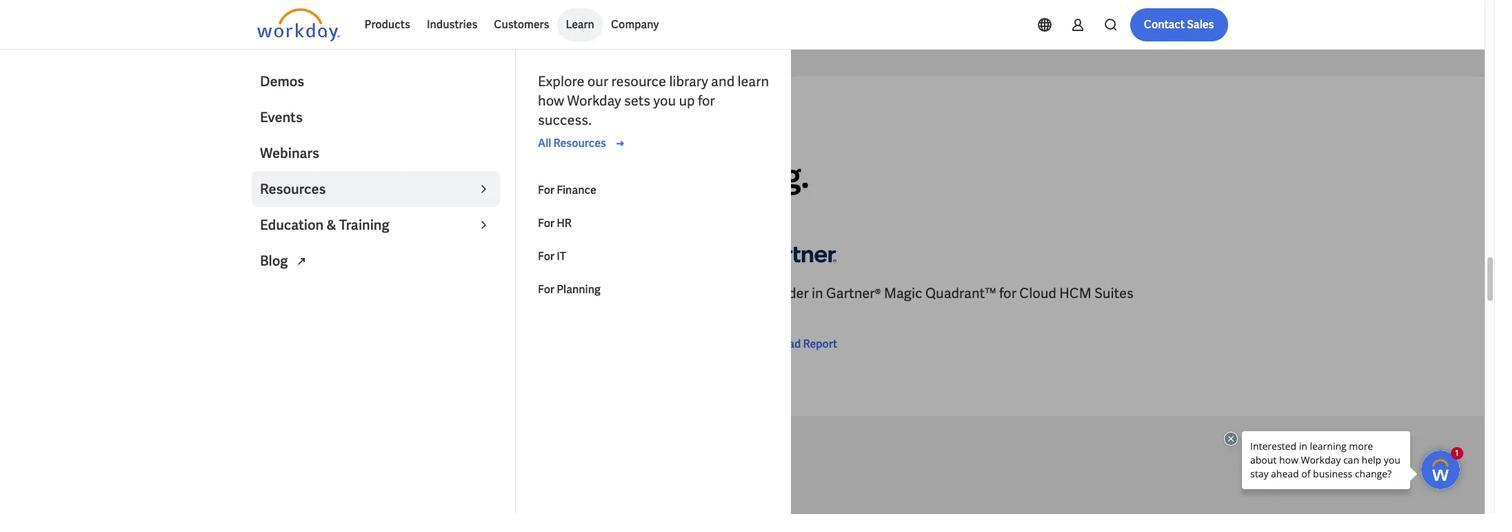 Task type: vqa. For each thing, say whether or not it's contained in the screenshot.
list
no



Task type: describe. For each thing, give the bounding box(es) containing it.
resources inside dropdown button
[[260, 180, 326, 198]]

industries
[[427, 17, 478, 32]]

for inside explore our resource library and learn how workday sets you up for success.
[[698, 92, 715, 110]]

learn
[[566, 17, 595, 32]]

contact sales link
[[1131, 8, 1229, 41]]

webinars
[[260, 144, 319, 162]]

gartner image for gartner®
[[754, 234, 837, 273]]

workday
[[568, 92, 621, 110]]

company
[[611, 17, 659, 32]]

leader for a leader in gartner® magic quadrant™ for cloud hcm suites
[[766, 285, 809, 303]]

erp
[[596, 285, 621, 303]]

training
[[339, 216, 390, 234]]

1 horizontal spatial resources
[[554, 136, 606, 150]]

go to the homepage image
[[257, 8, 340, 41]]

company button
[[603, 8, 668, 41]]

finance
[[557, 183, 597, 197]]

contact sales
[[1144, 17, 1215, 32]]

a leader in 2023 gartner® magic quadrant™ for cloud erp for service- centric enterprises
[[257, 285, 695, 322]]

for left hcm
[[1000, 285, 1017, 303]]

resources button
[[252, 171, 500, 207]]

cloud inside a leader in 2023 gartner® magic quadrant™ for cloud erp for service- centric enterprises
[[556, 285, 593, 303]]

customers
[[494, 17, 549, 32]]

read report link
[[754, 336, 838, 353]]

a for a leader in finance, hr, and planning.
[[257, 155, 280, 198]]

it
[[557, 249, 566, 264]]

success.
[[538, 111, 592, 129]]

a for a leader in gartner® magic quadrant™ for cloud hcm suites
[[754, 285, 763, 303]]

service-
[[644, 285, 695, 303]]

enterprises
[[306, 304, 378, 322]]

in for gartner®
[[812, 285, 824, 303]]

our
[[588, 72, 609, 90]]

what
[[257, 122, 286, 134]]

all
[[538, 136, 552, 150]]

leader
[[287, 155, 381, 198]]

finance,
[[422, 155, 541, 198]]

for for for hr
[[538, 216, 555, 230]]

products
[[365, 17, 410, 32]]

for finance link
[[530, 174, 778, 207]]

for hr link
[[530, 207, 778, 240]]

education & training button
[[252, 207, 500, 243]]

analysts
[[288, 122, 336, 134]]

magic inside a leader in 2023 gartner® magic quadrant™ for cloud erp for service- centric enterprises
[[421, 285, 459, 303]]

2 gartner® from the left
[[827, 285, 882, 303]]

say
[[338, 122, 356, 134]]

education & training
[[260, 216, 390, 234]]

hr
[[557, 216, 572, 230]]

for left planning
[[536, 285, 553, 303]]

learn button
[[558, 8, 603, 41]]

hcm
[[1060, 285, 1092, 303]]

leader for a leader in 2023 gartner® magic quadrant™ for cloud erp for service- centric enterprises
[[269, 285, 312, 303]]

planning
[[557, 282, 601, 297]]

products button
[[356, 8, 419, 41]]

read
[[776, 337, 801, 351]]

centric
[[257, 304, 303, 322]]

you
[[654, 92, 676, 110]]

gartner® inside a leader in 2023 gartner® magic quadrant™ for cloud erp for service- centric enterprises
[[363, 285, 418, 303]]

sets
[[624, 92, 651, 110]]

industries button
[[419, 8, 486, 41]]

library
[[670, 72, 708, 90]]

report
[[803, 337, 838, 351]]



Task type: locate. For each thing, give the bounding box(es) containing it.
1 horizontal spatial gartner®
[[827, 285, 882, 303]]

webinars link
[[252, 135, 500, 171]]

for for for planning
[[538, 282, 555, 297]]

demos link
[[252, 63, 500, 99]]

0 horizontal spatial and
[[607, 155, 664, 198]]

2 magic from the left
[[885, 285, 923, 303]]

for inside for it link
[[538, 249, 555, 264]]

all resources link
[[538, 135, 629, 152]]

gartner® down blog link at the left of page
[[363, 285, 418, 303]]

leader up centric
[[269, 285, 312, 303]]

for left finance
[[538, 183, 555, 197]]

for inside for finance link
[[538, 183, 555, 197]]

quadrant™ inside a leader in 2023 gartner® magic quadrant™ for cloud erp for service- centric enterprises
[[462, 285, 533, 303]]

2 cloud from the left
[[1020, 285, 1057, 303]]

events
[[260, 108, 303, 126]]

gartner® up report
[[827, 285, 882, 303]]

in up report
[[812, 285, 824, 303]]

suites
[[1095, 285, 1134, 303]]

4 for from the top
[[538, 282, 555, 297]]

quadrant™
[[462, 285, 533, 303], [926, 285, 997, 303]]

opens in a new tab image
[[293, 253, 310, 270]]

up
[[679, 92, 695, 110]]

magic
[[421, 285, 459, 303], [885, 285, 923, 303]]

explore
[[538, 72, 585, 90]]

sales
[[1188, 17, 1215, 32]]

in inside a leader in 2023 gartner® magic quadrant™ for cloud erp for service- centric enterprises
[[315, 285, 327, 303]]

a leader in finance, hr, and planning.
[[257, 155, 810, 198]]

2 quadrant™ from the left
[[926, 285, 997, 303]]

for it link
[[530, 240, 778, 273]]

for left it on the left
[[538, 249, 555, 264]]

0 horizontal spatial cloud
[[556, 285, 593, 303]]

gartner image for 2023
[[257, 234, 340, 273]]

in for 2023
[[315, 285, 327, 303]]

for hr
[[538, 216, 572, 230]]

a up centric
[[257, 285, 267, 303]]

2023
[[330, 285, 360, 303]]

1 horizontal spatial magic
[[885, 285, 923, 303]]

resource
[[612, 72, 667, 90]]

a
[[257, 155, 280, 198], [257, 285, 267, 303], [754, 285, 763, 303]]

for planning link
[[530, 273, 778, 306]]

and left learn
[[711, 72, 735, 90]]

cloud left hcm
[[1020, 285, 1057, 303]]

1 leader from the left
[[269, 285, 312, 303]]

cloud left erp
[[556, 285, 593, 303]]

leader
[[269, 285, 312, 303], [766, 285, 809, 303]]

resources down 'success.'
[[554, 136, 606, 150]]

in for finance,
[[388, 155, 415, 198]]

read report
[[776, 337, 838, 351]]

a down what
[[257, 155, 280, 198]]

cloud
[[556, 285, 593, 303], [1020, 285, 1057, 303]]

0 vertical spatial resources
[[554, 136, 606, 150]]

in
[[388, 155, 415, 198], [315, 285, 327, 303], [812, 285, 824, 303]]

demos
[[260, 72, 304, 90]]

0 horizontal spatial leader
[[269, 285, 312, 303]]

leader inside a leader in 2023 gartner® magic quadrant™ for cloud erp for service- centric enterprises
[[269, 285, 312, 303]]

0 horizontal spatial in
[[315, 285, 327, 303]]

2 leader from the left
[[766, 285, 809, 303]]

1 horizontal spatial leader
[[766, 285, 809, 303]]

0 horizontal spatial magic
[[421, 285, 459, 303]]

for right erp
[[624, 285, 641, 303]]

1 quadrant™ from the left
[[462, 285, 533, 303]]

0 vertical spatial and
[[711, 72, 735, 90]]

1 for from the top
[[538, 183, 555, 197]]

for right up
[[698, 92, 715, 110]]

0 horizontal spatial gartner®
[[363, 285, 418, 303]]

contact
[[1144, 17, 1185, 32]]

0 horizontal spatial quadrant™
[[462, 285, 533, 303]]

1 gartner® from the left
[[363, 285, 418, 303]]

1 vertical spatial and
[[607, 155, 664, 198]]

1 vertical spatial resources
[[260, 180, 326, 198]]

a inside a leader in 2023 gartner® magic quadrant™ for cloud erp for service- centric enterprises
[[257, 285, 267, 303]]

2 for from the top
[[538, 216, 555, 230]]

in up education & training dropdown button
[[388, 155, 415, 198]]

hr,
[[548, 155, 601, 198]]

resources up education
[[260, 180, 326, 198]]

a for a leader in 2023 gartner® magic quadrant™ for cloud erp for service- centric enterprises
[[257, 285, 267, 303]]

2 horizontal spatial in
[[812, 285, 824, 303]]

1 cloud from the left
[[556, 285, 593, 303]]

3 for from the top
[[538, 249, 555, 264]]

what analysts say
[[257, 122, 356, 134]]

blog
[[260, 252, 291, 270]]

for
[[538, 183, 555, 197], [538, 216, 555, 230], [538, 249, 555, 264], [538, 282, 555, 297]]

1 magic from the left
[[421, 285, 459, 303]]

and
[[711, 72, 735, 90], [607, 155, 664, 198]]

for for for finance
[[538, 183, 555, 197]]

in left 2023
[[315, 285, 327, 303]]

education
[[260, 216, 324, 234]]

for inside for hr link
[[538, 216, 555, 230]]

gartner®
[[363, 285, 418, 303], [827, 285, 882, 303]]

and inside explore our resource library and learn how workday sets you up for success.
[[711, 72, 735, 90]]

1 horizontal spatial gartner image
[[754, 234, 837, 273]]

how
[[538, 92, 565, 110]]

leader up read
[[766, 285, 809, 303]]

planning.
[[671, 155, 810, 198]]

0 horizontal spatial resources
[[260, 180, 326, 198]]

resources
[[554, 136, 606, 150], [260, 180, 326, 198]]

1 horizontal spatial quadrant™
[[926, 285, 997, 303]]

1 horizontal spatial and
[[711, 72, 735, 90]]

and up for hr link
[[607, 155, 664, 198]]

for it
[[538, 249, 566, 264]]

for left hr on the left top
[[538, 216, 555, 230]]

1 gartner image from the left
[[257, 234, 340, 273]]

1 horizontal spatial in
[[388, 155, 415, 198]]

2 gartner image from the left
[[754, 234, 837, 273]]

a leader in gartner® magic quadrant™ for cloud hcm suites
[[754, 285, 1134, 303]]

for left planning
[[538, 282, 555, 297]]

for for for it
[[538, 249, 555, 264]]

&
[[326, 216, 337, 234]]

for planning
[[538, 282, 601, 297]]

explore our resource library and learn how workday sets you up for success.
[[538, 72, 769, 129]]

all resources
[[538, 136, 606, 150]]

blog link
[[252, 243, 500, 279]]

1 horizontal spatial cloud
[[1020, 285, 1057, 303]]

gartner image
[[257, 234, 340, 273], [754, 234, 837, 273]]

a up the read report link
[[754, 285, 763, 303]]

learn
[[738, 72, 769, 90]]

for
[[698, 92, 715, 110], [536, 285, 553, 303], [624, 285, 641, 303], [1000, 285, 1017, 303]]

for inside for planning link
[[538, 282, 555, 297]]

events link
[[252, 99, 500, 135]]

for finance
[[538, 183, 597, 197]]

customers button
[[486, 8, 558, 41]]

0 horizontal spatial gartner image
[[257, 234, 340, 273]]



